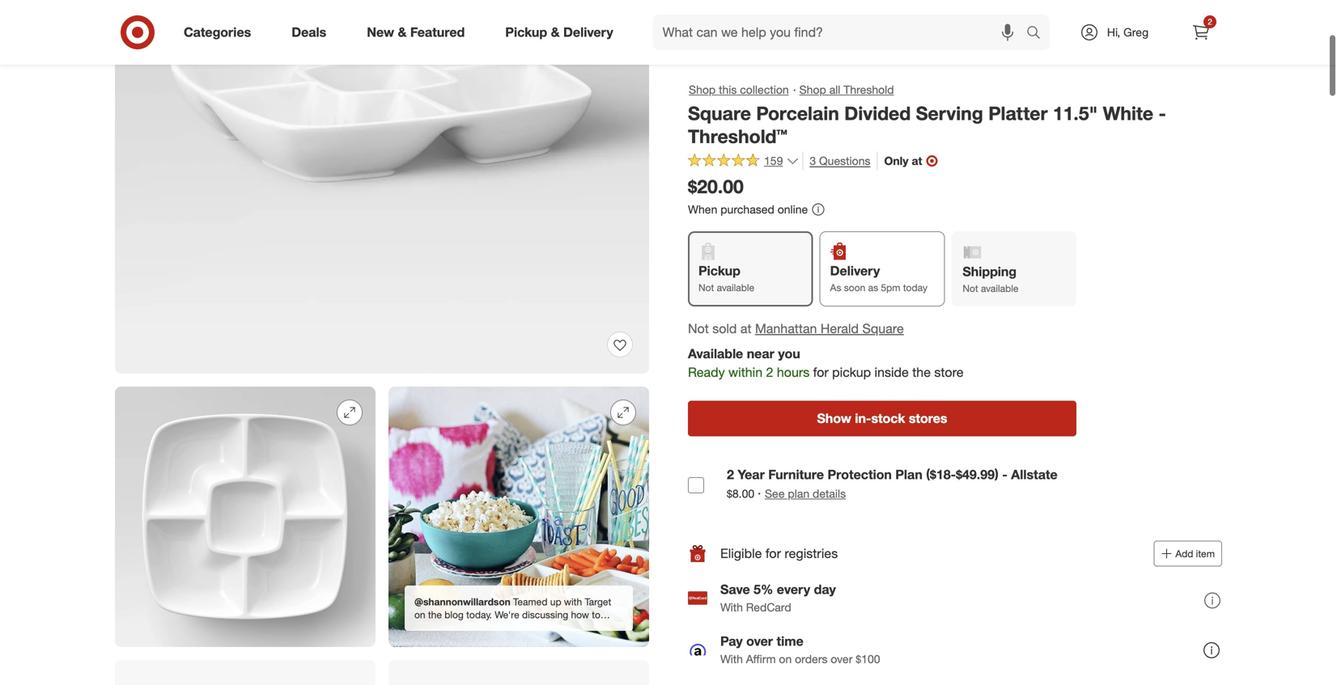 Task type: describe. For each thing, give the bounding box(es) containing it.
questions
[[820, 154, 871, 168]]

stores
[[909, 411, 948, 427]]

details
[[813, 487, 846, 501]]

new & featured
[[367, 24, 465, 40]]

search
[[1020, 26, 1059, 42]]

eligible for registries
[[721, 546, 838, 562]]

& for new
[[398, 24, 407, 40]]

redcard
[[747, 601, 792, 615]]

shop this collection link
[[688, 81, 790, 99]]

store
[[935, 365, 964, 381]]

add item button
[[1154, 541, 1223, 567]]

allstate
[[1012, 468, 1058, 483]]

only
[[885, 154, 909, 168]]

2 for 2 year furniture protection plan ($18-$49.99) - allstate $8.00 · see plan details
[[727, 468, 734, 483]]

pickup & delivery
[[506, 24, 614, 40]]

this
[[719, 83, 737, 97]]

- for $49.99)
[[1003, 468, 1008, 483]]

159 link
[[688, 152, 800, 172]]

pay
[[721, 634, 743, 650]]

categories
[[184, 24, 251, 40]]

registries
[[785, 546, 838, 562]]

@shannonwillardson
[[415, 596, 511, 609]]

pickup & delivery link
[[492, 15, 634, 50]]

shipping
[[963, 264, 1017, 280]]

square porcelain divided serving platter 11.5" white - threshold&#8482;, 1 of 5 image
[[115, 0, 650, 374]]

time
[[777, 634, 804, 650]]

$49.99)
[[957, 468, 999, 483]]

1 horizontal spatial over
[[831, 653, 853, 667]]

furniture
[[769, 468, 824, 483]]

purchased
[[721, 203, 775, 217]]

save
[[721, 582, 751, 598]]

threshold
[[844, 83, 895, 97]]

plan
[[896, 468, 923, 483]]

see
[[765, 487, 785, 501]]

not for pickup
[[699, 282, 715, 294]]

divided
[[845, 102, 911, 125]]

stock
[[872, 411, 906, 427]]

available near you ready within 2 hours for pickup inside the store
[[688, 346, 964, 381]]

show
[[818, 411, 852, 427]]

within
[[729, 365, 763, 381]]

pickup
[[833, 365, 872, 381]]

delivery inside "link"
[[564, 24, 614, 40]]

you
[[779, 346, 801, 362]]

·
[[758, 486, 762, 502]]

ready
[[688, 365, 725, 381]]

pay over time with affirm on orders over $100
[[721, 634, 881, 667]]

protection
[[828, 468, 892, 483]]

available for pickup
[[717, 282, 755, 294]]

159
[[765, 154, 783, 168]]

shipping not available
[[963, 264, 1019, 295]]

on
[[779, 653, 792, 667]]

greg
[[1124, 25, 1149, 39]]

deals
[[292, 24, 327, 40]]

shop this collection
[[689, 83, 789, 97]]

deals link
[[278, 15, 347, 50]]

in-
[[856, 411, 872, 427]]

square inside square porcelain divided serving platter 11.5" white - threshold™
[[688, 102, 752, 125]]

1 horizontal spatial square
[[863, 321, 904, 337]]

new & featured link
[[353, 15, 485, 50]]

hi,
[[1108, 25, 1121, 39]]

show in-stock stores button
[[688, 402, 1077, 437]]

eligible
[[721, 546, 762, 562]]

save 5% every day with redcard
[[721, 582, 836, 615]]

add item
[[1176, 548, 1216, 561]]

as
[[869, 282, 879, 294]]

inside
[[875, 365, 909, 381]]

add
[[1176, 548, 1194, 561]]

for inside available near you ready within 2 hours for pickup inside the store
[[814, 365, 829, 381]]

categories link
[[170, 15, 271, 50]]

5%
[[754, 582, 774, 598]]



Task type: vqa. For each thing, say whether or not it's contained in the screenshot.
Store
yes



Task type: locate. For each thing, give the bounding box(es) containing it.
square down this
[[688, 102, 752, 125]]

delivery inside delivery as soon as 5pm today
[[831, 263, 881, 279]]

collection
[[740, 83, 789, 97]]

manhattan herald square button
[[756, 320, 904, 339]]

2 & from the left
[[551, 24, 560, 40]]

plan
[[788, 487, 810, 501]]

2 left year
[[727, 468, 734, 483]]

3 questions link
[[803, 152, 871, 170]]

pickup inside "link"
[[506, 24, 548, 40]]

0 horizontal spatial shop
[[689, 83, 716, 97]]

square porcelain divided serving platter 11.5" white - threshold™
[[688, 102, 1167, 148]]

available for shipping
[[982, 283, 1019, 295]]

0 horizontal spatial delivery
[[564, 24, 614, 40]]

with inside the pay over time with affirm on orders over $100
[[721, 653, 743, 667]]

soon
[[845, 282, 866, 294]]

platter
[[989, 102, 1048, 125]]

not left sold
[[688, 321, 709, 337]]

shop inside the shop this collection "link"
[[689, 83, 716, 97]]

0 vertical spatial for
[[814, 365, 829, 381]]

1 with from the top
[[721, 601, 743, 615]]

over left $100
[[831, 653, 853, 667]]

0 horizontal spatial over
[[747, 634, 773, 650]]

for right eligible
[[766, 546, 782, 562]]

hi, greg
[[1108, 25, 1149, 39]]

1 vertical spatial over
[[831, 653, 853, 667]]

pickup inside pickup not available
[[699, 263, 741, 279]]

with inside the save 5% every day with redcard
[[721, 601, 743, 615]]

0 vertical spatial delivery
[[564, 24, 614, 40]]

when
[[688, 203, 718, 217]]

$8.00
[[727, 487, 755, 501]]

shop
[[689, 83, 716, 97], [800, 83, 827, 97]]

1 & from the left
[[398, 24, 407, 40]]

near
[[747, 346, 775, 362]]

new
[[367, 24, 394, 40]]

1 vertical spatial at
[[741, 321, 752, 337]]

2 year furniture protection plan ($18-$49.99) - allstate $8.00 · see plan details
[[727, 468, 1058, 502]]

1 vertical spatial -
[[1003, 468, 1008, 483]]

5pm
[[882, 282, 901, 294]]

day
[[814, 582, 836, 598]]

pickup not available
[[699, 263, 755, 294]]

0 horizontal spatial &
[[398, 24, 407, 40]]

with down save
[[721, 601, 743, 615]]

as
[[831, 282, 842, 294]]

- for white
[[1159, 102, 1167, 125]]

with
[[721, 601, 743, 615], [721, 653, 743, 667]]

2
[[1209, 17, 1213, 27], [767, 365, 774, 381], [727, 468, 734, 483]]

0 vertical spatial -
[[1159, 102, 1167, 125]]

item
[[1197, 548, 1216, 561]]

hours
[[777, 365, 810, 381]]

over
[[747, 634, 773, 650], [831, 653, 853, 667]]

not inside shipping not available
[[963, 283, 979, 295]]

1 horizontal spatial for
[[814, 365, 829, 381]]

at right only
[[912, 154, 923, 168]]

0 horizontal spatial pickup
[[506, 24, 548, 40]]

2 for 2
[[1209, 17, 1213, 27]]

shop left this
[[689, 83, 716, 97]]

What can we help you find? suggestions appear below search field
[[653, 15, 1031, 50]]

see plan details button
[[765, 486, 846, 503]]

$20.00
[[688, 175, 744, 198]]

not sold at manhattan herald square
[[688, 321, 904, 337]]

2 right "greg"
[[1209, 17, 1213, 27]]

available down shipping
[[982, 283, 1019, 295]]

0 vertical spatial square
[[688, 102, 752, 125]]

when purchased online
[[688, 203, 808, 217]]

not for shipping
[[963, 283, 979, 295]]

1 vertical spatial with
[[721, 653, 743, 667]]

square porcelain divided serving platter 11.5" white - threshold&#8482;, 2 of 5 image
[[115, 387, 376, 648]]

for
[[814, 365, 829, 381], [766, 546, 782, 562]]

& inside pickup & delivery "link"
[[551, 24, 560, 40]]

square down 5pm
[[863, 321, 904, 337]]

delivery
[[564, 24, 614, 40], [831, 263, 881, 279]]

shop for shop this collection
[[689, 83, 716, 97]]

herald
[[821, 321, 859, 337]]

($18-
[[927, 468, 957, 483]]

1 horizontal spatial available
[[982, 283, 1019, 295]]

available
[[688, 346, 744, 362]]

affirm
[[747, 653, 776, 667]]

delivery as soon as 5pm today
[[831, 263, 928, 294]]

for right hours
[[814, 365, 829, 381]]

& inside new & featured 'link'
[[398, 24, 407, 40]]

shop all threshold
[[800, 83, 895, 97]]

all
[[830, 83, 841, 97]]

the
[[913, 365, 931, 381]]

available
[[717, 282, 755, 294], [982, 283, 1019, 295]]

1 shop from the left
[[689, 83, 716, 97]]

1 horizontal spatial shop
[[800, 83, 827, 97]]

0 horizontal spatial square
[[688, 102, 752, 125]]

with down pay on the bottom right of the page
[[721, 653, 743, 667]]

photo from @shannonwillardson, 3 of 5 image
[[389, 387, 650, 648]]

3 questions
[[810, 154, 871, 168]]

- right $49.99)
[[1003, 468, 1008, 483]]

2 inside 2 year furniture protection plan ($18-$49.99) - allstate $8.00 · see plan details
[[727, 468, 734, 483]]

1 vertical spatial square
[[863, 321, 904, 337]]

1 horizontal spatial &
[[551, 24, 560, 40]]

not up sold
[[699, 282, 715, 294]]

serving
[[917, 102, 984, 125]]

2 inside available near you ready within 2 hours for pickup inside the store
[[767, 365, 774, 381]]

square
[[688, 102, 752, 125], [863, 321, 904, 337]]

- right white
[[1159, 102, 1167, 125]]

2 with from the top
[[721, 653, 743, 667]]

at
[[912, 154, 923, 168], [741, 321, 752, 337]]

white
[[1104, 102, 1154, 125]]

-
[[1159, 102, 1167, 125], [1003, 468, 1008, 483]]

0 horizontal spatial at
[[741, 321, 752, 337]]

1 horizontal spatial 2
[[767, 365, 774, 381]]

at right sold
[[741, 321, 752, 337]]

3
[[810, 154, 817, 168]]

porcelain
[[757, 102, 840, 125]]

orders
[[795, 653, 828, 667]]

$100
[[856, 653, 881, 667]]

featured
[[411, 24, 465, 40]]

2 horizontal spatial 2
[[1209, 17, 1213, 27]]

over up affirm
[[747, 634, 773, 650]]

not inside pickup not available
[[699, 282, 715, 294]]

manhattan
[[756, 321, 818, 337]]

1 horizontal spatial -
[[1159, 102, 1167, 125]]

year
[[738, 468, 765, 483]]

not down shipping
[[963, 283, 979, 295]]

0 horizontal spatial 2
[[727, 468, 734, 483]]

1 horizontal spatial at
[[912, 154, 923, 168]]

pickup for not
[[699, 263, 741, 279]]

1 vertical spatial for
[[766, 546, 782, 562]]

2 link
[[1184, 15, 1220, 50]]

1 horizontal spatial pickup
[[699, 263, 741, 279]]

0 vertical spatial pickup
[[506, 24, 548, 40]]

shop for shop all threshold
[[800, 83, 827, 97]]

pickup for &
[[506, 24, 548, 40]]

None checkbox
[[688, 478, 705, 494]]

2 down near
[[767, 365, 774, 381]]

- inside square porcelain divided serving platter 11.5" white - threshold™
[[1159, 102, 1167, 125]]

every
[[777, 582, 811, 598]]

&
[[398, 24, 407, 40], [551, 24, 560, 40]]

not
[[699, 282, 715, 294], [963, 283, 979, 295], [688, 321, 709, 337]]

available inside pickup not available
[[717, 282, 755, 294]]

0 horizontal spatial -
[[1003, 468, 1008, 483]]

0 vertical spatial at
[[912, 154, 923, 168]]

- inside 2 year furniture protection plan ($18-$49.99) - allstate $8.00 · see plan details
[[1003, 468, 1008, 483]]

& for pickup
[[551, 24, 560, 40]]

online
[[778, 203, 808, 217]]

1 vertical spatial delivery
[[831, 263, 881, 279]]

0 horizontal spatial for
[[766, 546, 782, 562]]

11.5"
[[1054, 102, 1098, 125]]

1 vertical spatial pickup
[[699, 263, 741, 279]]

2 shop from the left
[[800, 83, 827, 97]]

0 vertical spatial 2
[[1209, 17, 1213, 27]]

available inside shipping not available
[[982, 283, 1019, 295]]

sold
[[713, 321, 737, 337]]

1 vertical spatial 2
[[767, 365, 774, 381]]

0 horizontal spatial available
[[717, 282, 755, 294]]

shop left all
[[800, 83, 827, 97]]

today
[[904, 282, 928, 294]]

search button
[[1020, 15, 1059, 53]]

available up sold
[[717, 282, 755, 294]]

2 vertical spatial 2
[[727, 468, 734, 483]]

1 horizontal spatial delivery
[[831, 263, 881, 279]]

0 vertical spatial over
[[747, 634, 773, 650]]

0 vertical spatial with
[[721, 601, 743, 615]]



